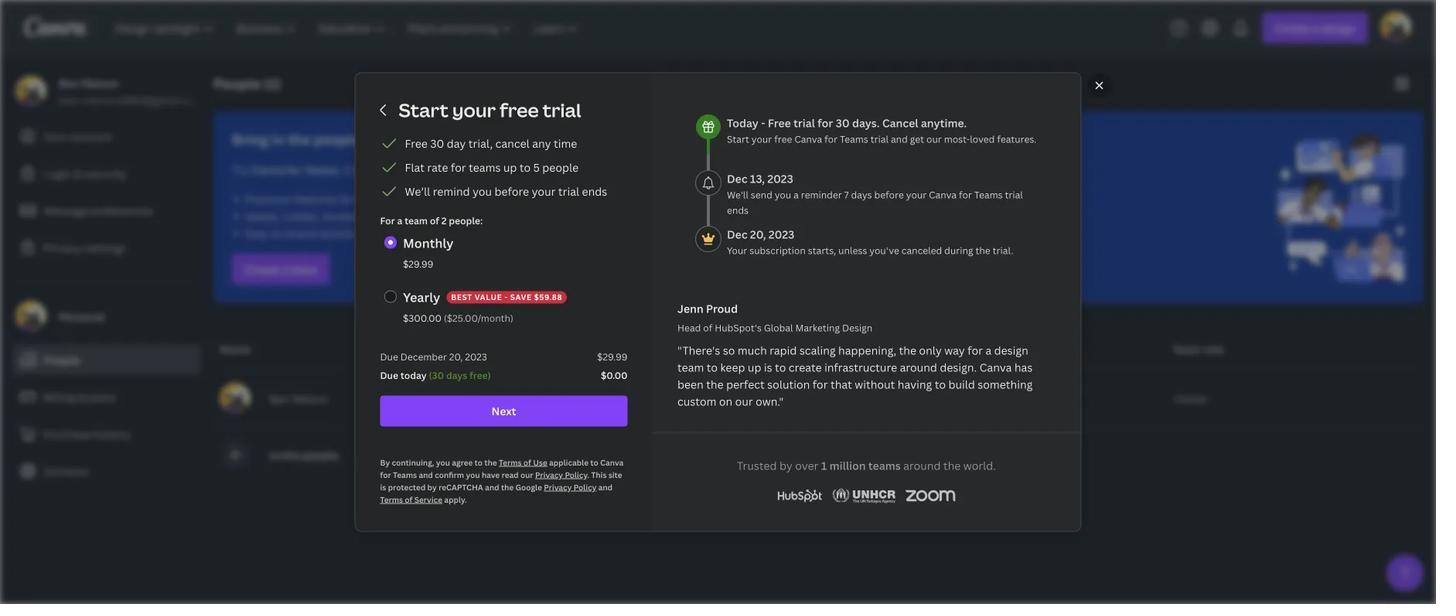 Task type: locate. For each thing, give the bounding box(es) containing it.
before up platform
[[495, 184, 529, 199]]

"there's so much rapid scaling happening, the only way for a design team to keep up is to create infrastructure around design. canva has been the perfect solution for that without having to build something custom on our own."
[[677, 343, 1033, 408]]

ben up the your account at top left
[[59, 75, 79, 90]]

subscription
[[749, 244, 805, 256]]

0 horizontal spatial 30
[[403, 162, 417, 177]]

1 vertical spatial days
[[446, 369, 467, 382]]

2 horizontal spatial our
[[926, 132, 942, 145]]

is left 'protected'
[[380, 482, 386, 493]]

policy inside 'privacy policy and terms of service apply.'
[[574, 482, 597, 493]]

free
[[768, 115, 791, 130], [405, 136, 428, 151]]

is inside . this site is protected by recaptcha and the google
[[380, 482, 386, 493]]

0 vertical spatial people
[[213, 74, 260, 93]]

loved
[[970, 132, 995, 145]]

security
[[84, 166, 126, 181]]

canva up reminder
[[794, 132, 822, 145]]

people left (1)
[[213, 74, 260, 93]]

0 horizontal spatial days
[[446, 369, 467, 382]]

team
[[1173, 342, 1201, 356]]

to right "agree"
[[475, 458, 483, 468]]

0 vertical spatial 2023
[[767, 171, 793, 186]]

1 horizontal spatial $29.99
[[597, 350, 628, 363]]

(30
[[429, 369, 444, 382]]

0 vertical spatial policy
[[565, 470, 587, 480]]

2023 up subscription
[[768, 227, 794, 241]]

during
[[944, 244, 973, 256]]

1 vertical spatial due
[[380, 369, 398, 382]]

and down this at bottom left
[[599, 482, 613, 493]]

0 vertical spatial &
[[74, 166, 82, 181]]

- left save
[[505, 292, 508, 302]]

design
[[842, 321, 872, 334]]

our inside applicable to canva for teams and confirm you have read our
[[521, 470, 533, 480]]

teams up 'protected'
[[393, 470, 417, 480]]

2023 for dec 20, 2023
[[768, 227, 794, 241]]

and up everyone's on the left of page
[[361, 208, 380, 223]]

to down 'rapid'
[[775, 360, 786, 374]]

canva down most-
[[929, 188, 956, 201]]

0 horizontal spatial before
[[495, 184, 529, 199]]

nelson inside button
[[292, 391, 329, 406]]

of down 'protected'
[[405, 495, 413, 505]]

1 vertical spatial privacy policy link
[[544, 482, 597, 493]]

0 horizontal spatial up
[[503, 160, 517, 175]]

people
[[213, 74, 260, 93], [43, 352, 80, 367]]

flat rate for teams up to 5 people
[[405, 160, 579, 175]]

0 vertical spatial up
[[503, 160, 517, 175]]

and down continuing, in the left bottom of the page
[[419, 470, 433, 480]]

up inside list
[[503, 160, 517, 175]]

canva inside applicable to canva for teams and confirm you have read our
[[600, 458, 624, 468]]

terms down 'protected'
[[380, 495, 403, 505]]

your down get
[[906, 188, 926, 201]]

the left whole
[[358, 191, 375, 206]]

& right login
[[74, 166, 82, 181]]

by
[[780, 458, 793, 473], [427, 482, 437, 493]]

our inside today - free trial for 30 days. cancel anytime. start your free canva for teams trial and get our most-loved features.
[[926, 132, 942, 145]]

1 vertical spatial is
[[380, 482, 386, 493]]

days right 7
[[851, 188, 872, 201]]

0 horizontal spatial free
[[362, 162, 383, 177]]

1 horizontal spatial is
[[764, 360, 772, 374]]

confirm
[[435, 470, 464, 480]]

2 due from the top
[[380, 369, 398, 382]]

1 vertical spatial by
[[427, 482, 437, 493]]

ben.nelson1980@gmail.com up your account link on the top
[[59, 92, 207, 107]]

1 vertical spatial &
[[78, 389, 85, 404]]

2 vertical spatial free
[[362, 162, 383, 177]]

ben for ben nelson ben.nelson1980@gmail.com
[[59, 75, 79, 90]]

create,
[[283, 208, 319, 223]]

0 horizontal spatial ends
[[582, 184, 607, 199]]

team role
[[1173, 342, 1224, 356]]

policy down applicable on the left bottom of the page
[[565, 470, 587, 480]]

a right create
[[282, 262, 288, 277]]

1 vertical spatial privacy
[[535, 470, 563, 480]]

trial down features.
[[1005, 188, 1023, 201]]

around
[[900, 360, 937, 374], [904, 458, 941, 473]]

list containing premium features for the whole team
[[232, 190, 806, 241]]

jenn
[[677, 301, 703, 316]]

policy down .
[[574, 482, 597, 493]]

2 dec from the top
[[727, 227, 747, 241]]

ben inside ben nelson ben.nelson1980@gmail.com
[[59, 75, 79, 90]]

for up features
[[286, 162, 302, 177]]

plans
[[88, 389, 116, 404]]

($25.00/month)
[[444, 312, 514, 324]]

trial down days.
[[870, 132, 888, 145]]

a inside "there's so much rapid scaling happening, the only way for a design team to keep up is to create infrastructure around design. canva has been the perfect solution for that without having to build something custom on our own."
[[985, 343, 991, 357]]

to up this at bottom left
[[591, 458, 599, 468]]

1 vertical spatial ends
[[727, 203, 748, 216]]

much
[[737, 343, 767, 357]]

try canva for teams , it's free for 30 days!
[[232, 162, 448, 177]]

1 vertical spatial design
[[994, 343, 1028, 357]]

1 horizontal spatial teams
[[869, 458, 901, 473]]

privacy down use
[[535, 470, 563, 480]]

we'll remind you before your trial ends
[[405, 184, 607, 199]]

any
[[532, 136, 551, 151]]

0 horizontal spatial terms
[[380, 495, 403, 505]]

1 vertical spatial 30
[[430, 136, 444, 151]]

0 vertical spatial free
[[500, 97, 539, 123]]

-
[[761, 115, 765, 130], [505, 292, 508, 302]]

your inside dec 13, 2023 we'll send you a reminder 7 days before your canva for teams trial ends
[[906, 188, 926, 201]]

been
[[677, 377, 703, 391]]

privacy down privacy policy
[[544, 482, 572, 493]]

0 horizontal spatial free
[[405, 136, 428, 151]]

privacy inside privacy settings link
[[43, 240, 82, 255]]

ben nelson
[[269, 391, 329, 406]]

30 up we'll
[[403, 162, 417, 177]]

to inside applicable to canva for teams and confirm you have read our
[[591, 458, 599, 468]]

is inside "there's so much rapid scaling happening, the only way for a design team to keep up is to create infrastructure around design. canva has been the perfect solution for that without having to build something custom on our own."
[[764, 360, 772, 374]]

you up try canva for teams , it's free for 30 days!
[[364, 130, 390, 149]]

0 vertical spatial our
[[926, 132, 942, 145]]

1 dec from the top
[[727, 171, 747, 186]]

cancel
[[882, 115, 918, 130]]

30 left days.
[[835, 115, 849, 130]]

people for people (1)
[[213, 74, 260, 93]]

0 horizontal spatial ben.nelson1980@gmail.com
[[59, 92, 207, 107]]

1 horizontal spatial nelson
[[292, 391, 329, 406]]

free inside today - free trial for 30 days. cancel anytime. start your free canva for teams trial and get our most-loved features.
[[774, 132, 792, 145]]

best value - save $59.88
[[451, 292, 563, 302]]

monthly $29.99
[[403, 235, 454, 270]]

& for billing
[[78, 389, 85, 404]]

ends inside dec 13, 2023 we'll send you a reminder 7 days before your canva for teams trial ends
[[727, 203, 748, 216]]

0 vertical spatial due
[[380, 350, 398, 363]]

our
[[926, 132, 942, 145], [735, 394, 753, 408], [521, 470, 533, 480]]

terms up read on the left bottom
[[499, 458, 522, 468]]

teams down days.
[[840, 132, 868, 145]]

people up billing
[[43, 352, 80, 367]]

0 horizontal spatial $29.99
[[403, 258, 434, 270]]

way
[[944, 343, 965, 357]]

up down cancel
[[503, 160, 517, 175]]

all
[[433, 208, 446, 223]]

1 vertical spatial policy
[[574, 482, 597, 493]]

2023 inside dec 13, 2023 we'll send you a reminder 7 days before your canva for teams trial ends
[[767, 171, 793, 186]]

by left over
[[780, 458, 793, 473]]

1 horizontal spatial up
[[748, 360, 761, 374]]

next
[[492, 404, 516, 418]]

list
[[380, 134, 628, 201], [232, 190, 806, 241]]

- right today
[[761, 115, 765, 130]]

without
[[855, 377, 895, 391]]

to
[[520, 160, 531, 175], [706, 360, 718, 374], [775, 360, 786, 374], [935, 377, 946, 391], [475, 458, 483, 468], [591, 458, 599, 468]]

the left trial.
[[975, 244, 990, 256]]

0 vertical spatial -
[[761, 115, 765, 130]]

global
[[764, 321, 793, 334]]

start
[[399, 97, 449, 123], [727, 132, 749, 145]]

1 horizontal spatial free
[[500, 97, 539, 123]]

ben.nelson1980@gmail.com down "keep"
[[630, 391, 778, 406]]

whole
[[378, 191, 409, 206]]

1 vertical spatial on
[[719, 394, 732, 408]]

teams inside applicable to canva for teams and confirm you have read our
[[393, 470, 417, 480]]

20, up subscription
[[750, 227, 766, 241]]

1 vertical spatial terms
[[380, 495, 403, 505]]

2 horizontal spatial 30
[[835, 115, 849, 130]]

1 horizontal spatial ben.nelson1980@gmail.com
[[630, 391, 778, 406]]

0 horizontal spatial people
[[43, 352, 80, 367]]

design
[[393, 130, 438, 149], [994, 343, 1028, 357]]

1 horizontal spatial start
[[727, 132, 749, 145]]

trial down time
[[558, 184, 579, 199]]

the
[[288, 130, 310, 149], [358, 191, 375, 206], [975, 244, 990, 256], [899, 343, 916, 357], [706, 377, 723, 391], [485, 458, 497, 468], [944, 458, 961, 473], [501, 482, 514, 493]]

free up flat
[[405, 136, 428, 151]]

1 horizontal spatial on
[[719, 394, 732, 408]]

the left world.
[[944, 458, 961, 473]]

for
[[380, 214, 395, 227]]

1 horizontal spatial by
[[780, 458, 793, 473]]

your down today
[[751, 132, 772, 145]]

$59.88
[[534, 292, 563, 302]]

nelson
[[82, 75, 119, 90], [292, 391, 329, 406]]

custom
[[677, 394, 716, 408]]

2023
[[767, 171, 793, 186], [768, 227, 794, 241], [465, 350, 487, 363]]

2023 up free)
[[465, 350, 487, 363]]

0 horizontal spatial ben
[[59, 75, 79, 90]]

only
[[919, 343, 942, 357]]

by up service
[[427, 482, 437, 493]]

for right the rate
[[451, 160, 466, 175]]

1 vertical spatial nelson
[[292, 391, 329, 406]]

for down by
[[380, 470, 391, 480]]

dec 13, 2023 we'll send you a reminder 7 days before your canva for teams trial ends
[[727, 171, 1023, 216]]

a inside 'create a team' button
[[282, 262, 288, 277]]

teams down trial,
[[469, 160, 501, 175]]

0 vertical spatial free
[[768, 115, 791, 130]]

scaling
[[799, 343, 836, 357]]

& left plans
[[78, 389, 85, 404]]

the right 'been'
[[706, 377, 723, 391]]

0 vertical spatial days
[[851, 188, 872, 201]]

you right send
[[774, 188, 791, 201]]

0 horizontal spatial 20,
[[449, 350, 463, 363]]

0 horizontal spatial is
[[380, 482, 386, 493]]

1 horizontal spatial ben
[[269, 391, 290, 406]]

teams inside today - free trial for 30 days. cancel anytime. start your free canva for teams trial and get our most-loved features.
[[840, 132, 868, 145]]

around left world.
[[904, 458, 941, 473]]

top level navigation element
[[105, 12, 591, 43]]

2 vertical spatial privacy
[[544, 482, 572, 493]]

days right (30
[[446, 369, 467, 382]]

team inside "there's so much rapid scaling happening, the only way for a design team to keep up is to create infrastructure around design. canva has been the perfect solution for that without having to build something custom on our own."
[[677, 360, 704, 374]]

1 vertical spatial 2023
[[768, 227, 794, 241]]

teams
[[840, 132, 868, 145], [304, 162, 338, 177], [974, 188, 1003, 201], [393, 470, 417, 480]]

ends
[[582, 184, 607, 199], [727, 203, 748, 216]]

0 vertical spatial nelson
[[82, 75, 119, 90]]

get
[[910, 132, 924, 145]]

2 vertical spatial people
[[302, 447, 339, 462]]

today
[[727, 115, 758, 130]]

0 vertical spatial your
[[43, 129, 67, 143]]

due left today
[[380, 369, 398, 382]]

invite
[[269, 447, 299, 462]]

billing & plans
[[43, 389, 116, 404]]

our right get
[[926, 132, 942, 145]]

for left days.
[[817, 115, 833, 130]]

recaptcha
[[439, 482, 483, 493]]

up down much
[[748, 360, 761, 374]]

is down 'rapid'
[[764, 360, 772, 374]]

across
[[320, 225, 354, 240]]

hubspot's
[[715, 321, 761, 334]]

2023 inside dec 20, 2023 your subscription starts, unless you've canceled during the trial.
[[768, 227, 794, 241]]

0 vertical spatial dec
[[727, 171, 747, 186]]

for
[[817, 115, 833, 130], [824, 132, 837, 145], [451, 160, 466, 175], [286, 162, 302, 177], [385, 162, 401, 177], [959, 188, 972, 201], [340, 191, 355, 206], [967, 343, 983, 357], [812, 377, 828, 391], [380, 470, 391, 480]]

0 vertical spatial privacy
[[43, 240, 82, 255]]

today
[[401, 369, 427, 382]]

trial,
[[469, 136, 493, 151]]

on inside "there's so much rapid scaling happening, the only way for a design team to keep up is to create infrastructure around design. canva has been the perfect solution for that without having to build something custom on our own."
[[719, 394, 732, 408]]

infrastructure
[[824, 360, 897, 374]]

terms of service link
[[380, 495, 442, 505]]

1 horizontal spatial free
[[768, 115, 791, 130]]

teams down the loved
[[974, 188, 1003, 201]]

start up with
[[399, 97, 449, 123]]

publish
[[383, 208, 422, 223]]

0 vertical spatial terms
[[499, 458, 522, 468]]

1 vertical spatial our
[[735, 394, 753, 408]]

apply.
[[444, 495, 467, 505]]

0 vertical spatial 30
[[835, 115, 849, 130]]

1 horizontal spatial ends
[[727, 203, 748, 216]]

for up reminder
[[824, 132, 837, 145]]

1 vertical spatial start
[[727, 132, 749, 145]]

for inside premium features for the whole team ideate, create, review, and publish – all from one platform stay on brand across everyone's designs
[[340, 191, 355, 206]]

a right way
[[985, 343, 991, 357]]

1 horizontal spatial -
[[761, 115, 765, 130]]

privacy policy link
[[535, 470, 587, 480], [544, 482, 597, 493]]

0 horizontal spatial nelson
[[82, 75, 119, 90]]

7
[[844, 188, 849, 201]]

$29.99 up $0.00
[[597, 350, 628, 363]]

20, up 'due today (30 days free)'
[[449, 350, 463, 363]]

nelson up invite people button
[[292, 391, 329, 406]]

1 vertical spatial ben
[[269, 391, 290, 406]]

0 horizontal spatial by
[[427, 482, 437, 493]]

create a team button
[[232, 254, 330, 285]]

of inside 'privacy policy and terms of service apply.'
[[405, 495, 413, 505]]

0 vertical spatial 20,
[[750, 227, 766, 241]]

1 vertical spatial ben.nelson1980@gmail.com
[[630, 391, 778, 406]]

1 horizontal spatial 30
[[430, 136, 444, 151]]

team inside 'create a team' button
[[291, 262, 318, 277]]

privacy policy link down applicable on the left bottom of the page
[[535, 470, 587, 480]]

agree
[[452, 458, 473, 468]]

canva up the something
[[979, 360, 1012, 374]]

of left use
[[524, 458, 531, 468]]

dec up we'll
[[727, 171, 747, 186]]

for up review,
[[340, 191, 355, 206]]

for right way
[[967, 343, 983, 357]]

free right today
[[768, 115, 791, 130]]

0 horizontal spatial our
[[521, 470, 533, 480]]

on down perfect
[[719, 394, 732, 408]]

1 horizontal spatial days
[[851, 188, 872, 201]]

your left the account
[[43, 129, 67, 143]]

30 left day
[[430, 136, 444, 151]]

design up has
[[994, 343, 1028, 357]]

so
[[723, 343, 735, 357]]

1 horizontal spatial before
[[874, 188, 904, 201]]

our inside "there's so much rapid scaling happening, the only way for a design team to keep up is to create infrastructure around design. canva has been the perfect solution for that without having to build something custom on our own."
[[735, 394, 753, 408]]

nelson inside ben nelson ben.nelson1980@gmail.com
[[82, 75, 119, 90]]

2 vertical spatial 30
[[403, 162, 417, 177]]

0 vertical spatial ends
[[582, 184, 607, 199]]

and inside . this site is protected by recaptcha and the google
[[485, 482, 499, 493]]

on inside premium features for the whole team ideate, create, review, and publish – all from one platform stay on brand across everyone's designs
[[270, 225, 284, 240]]

dec down we'll
[[727, 227, 747, 241]]

1 vertical spatial people
[[542, 160, 579, 175]]

our down perfect
[[735, 394, 753, 408]]

with
[[441, 130, 470, 149]]

1 vertical spatial your
[[727, 244, 747, 256]]

&
[[74, 166, 82, 181], [78, 389, 85, 404]]

20, inside dec 20, 2023 your subscription starts, unless you've canceled during the trial.
[[750, 227, 766, 241]]

teams right million
[[869, 458, 901, 473]]

dec inside dec 13, 2023 we'll send you a reminder 7 days before your canva for teams trial ends
[[727, 171, 747, 186]]

1 vertical spatial free
[[405, 136, 428, 151]]

dec inside dec 20, 2023 your subscription starts, unless you've canceled during the trial.
[[727, 227, 747, 241]]

1 vertical spatial up
[[748, 360, 761, 374]]

privacy policy link down privacy policy
[[544, 482, 597, 493]]

you inside dec 13, 2023 we'll send you a reminder 7 days before your canva for teams trial ends
[[774, 188, 791, 201]]

0 vertical spatial design
[[393, 130, 438, 149]]

you down by continuing, you agree to the terms of use
[[466, 470, 480, 480]]

1 due from the top
[[380, 350, 398, 363]]

privacy down message
[[43, 240, 82, 255]]

for up "during"
[[959, 188, 972, 201]]

login
[[43, 166, 72, 181]]

a left reminder
[[793, 188, 799, 201]]

and inside premium features for the whole team ideate, create, review, and publish – all from one platform stay on brand across everyone's designs
[[361, 208, 380, 223]]

and
[[891, 132, 908, 145], [361, 208, 380, 223], [419, 470, 433, 480], [485, 482, 499, 493], [599, 482, 613, 493]]

your account
[[43, 129, 112, 143]]

20,
[[750, 227, 766, 241], [449, 350, 463, 363]]

1 horizontal spatial 20,
[[750, 227, 766, 241]]

for inside applicable to canva for teams and confirm you have read our
[[380, 470, 391, 480]]

privacy settings
[[43, 240, 126, 255]]

of right head
[[703, 321, 712, 334]]

remind
[[433, 184, 470, 199]]

ben inside button
[[269, 391, 290, 406]]

before
[[495, 184, 529, 199], [874, 188, 904, 201]]

1 vertical spatial -
[[505, 292, 508, 302]]

2 vertical spatial our
[[521, 470, 533, 480]]

start down today
[[727, 132, 749, 145]]

canva
[[794, 132, 822, 145], [251, 162, 284, 177], [929, 188, 956, 201], [979, 360, 1012, 374], [600, 458, 624, 468]]

1 vertical spatial people
[[43, 352, 80, 367]]

1 horizontal spatial people
[[213, 74, 260, 93]]

name
[[220, 342, 251, 356]]

you up one
[[473, 184, 492, 199]]

up inside "there's so much rapid scaling happening, the only way for a design team to keep up is to create infrastructure around design. canva has been the perfect solution for that without having to build something custom on our own."
[[748, 360, 761, 374]]

0 horizontal spatial design
[[393, 130, 438, 149]]

a right for
[[397, 214, 403, 227]]

dec for dec 13, 2023
[[727, 171, 747, 186]]

0 horizontal spatial teams
[[469, 160, 501, 175]]

purchase history link
[[12, 418, 201, 449]]

in
[[272, 130, 284, 149]]

1 horizontal spatial our
[[735, 394, 753, 408]]

2023 for dec 13, 2023
[[767, 171, 793, 186]]



Task type: vqa. For each thing, say whether or not it's contained in the screenshot.
Bold inside the Green Strong and Bold Conflict/Displacement Crisis Toolkit
no



Task type: describe. For each thing, give the bounding box(es) containing it.
the left only
[[899, 343, 916, 357]]

create
[[788, 360, 822, 374]]

save
[[510, 292, 532, 302]]

having
[[898, 377, 932, 391]]

trusted
[[737, 458, 777, 473]]

dec for dec 20, 2023
[[727, 227, 747, 241]]

ben for ben nelson
[[269, 391, 290, 406]]

login & security link
[[12, 158, 201, 189]]

preferences
[[91, 203, 154, 218]]

privacy for privacy policy
[[535, 470, 563, 480]]

to left "keep"
[[706, 360, 718, 374]]

1 horizontal spatial terms
[[499, 458, 522, 468]]

policy for privacy policy and terms of service apply.
[[574, 482, 597, 493]]

due for due today (30 days free)
[[380, 369, 398, 382]]

privacy policy
[[535, 470, 587, 480]]

bring in the people you design with
[[232, 130, 470, 149]]

terms inside 'privacy policy and terms of service apply.'
[[380, 495, 403, 505]]

$29.99 inside monthly $29.99
[[403, 258, 434, 270]]

–
[[424, 208, 431, 223]]

to inside list
[[520, 160, 531, 175]]

0 horizontal spatial your
[[43, 129, 67, 143]]

free inside today - free trial for 30 days. cancel anytime. start your free canva for teams trial and get our most-loved features.
[[768, 115, 791, 130]]

team inside premium features for the whole team ideate, create, review, and publish – all from one platform stay on brand across everyone's designs
[[412, 191, 438, 206]]

canva inside "there's so much rapid scaling happening, the only way for a design team to keep up is to create infrastructure around design. canva has been the perfect solution for that without having to build something custom on our own."
[[979, 360, 1012, 374]]

to left build
[[935, 377, 946, 391]]

. this site is protected by recaptcha and the google
[[380, 470, 622, 493]]

rate
[[427, 160, 448, 175]]

history
[[94, 427, 131, 441]]

domains link
[[12, 456, 201, 487]]

people:
[[449, 214, 483, 227]]

next button
[[380, 396, 628, 427]]

trusted by over 1 million teams around the world.
[[737, 458, 996, 473]]

message
[[43, 203, 88, 218]]

5
[[533, 160, 540, 175]]

0 vertical spatial ben.nelson1980@gmail.com
[[59, 92, 207, 107]]

terms of use link
[[499, 458, 547, 468]]

day
[[447, 136, 466, 151]]

before inside dec 13, 2023 we'll send you a reminder 7 days before your canva for teams trial ends
[[874, 188, 904, 201]]

by inside . this site is protected by recaptcha and the google
[[427, 482, 437, 493]]

nelson for ben nelson
[[292, 391, 329, 406]]

review,
[[321, 208, 358, 223]]

cancel
[[496, 136, 530, 151]]

people for people
[[43, 352, 80, 367]]

trial inside list
[[558, 184, 579, 199]]

teams inside dec 13, 2023 we'll send you a reminder 7 days before your canva for teams trial ends
[[974, 188, 1003, 201]]

2 vertical spatial 2023
[[465, 350, 487, 363]]

the inside premium features for the whole team ideate, create, review, and publish – all from one platform stay on brand across everyone's designs
[[358, 191, 375, 206]]

0 vertical spatial privacy policy link
[[535, 470, 587, 480]]

canva inside dec 13, 2023 we'll send you a reminder 7 days before your canva for teams trial ends
[[929, 188, 956, 201]]

of inside jenn proud head of hubspot's global marketing design
[[703, 321, 712, 334]]

message preferences link
[[12, 195, 201, 226]]

google
[[516, 482, 542, 493]]

personal
[[59, 309, 105, 324]]

time
[[554, 136, 577, 151]]

days!
[[420, 162, 448, 177]]

$0.00
[[601, 369, 628, 382]]

privacy settings link
[[12, 232, 201, 263]]

build
[[948, 377, 975, 391]]

something
[[978, 377, 1033, 391]]

- inside today - free trial for 30 days. cancel anytime. start your free canva for teams trial and get our most-loved features.
[[761, 115, 765, 130]]

ben nelson button
[[220, 383, 617, 414]]

privacy inside 'privacy policy and terms of service apply.'
[[544, 482, 572, 493]]

the inside . this site is protected by recaptcha and the google
[[501, 482, 514, 493]]

design.
[[940, 360, 977, 374]]

create
[[244, 262, 280, 277]]

ends inside list
[[582, 184, 607, 199]]

"there's
[[677, 343, 720, 357]]

nelson for ben nelson ben.nelson1980@gmail.com
[[82, 75, 119, 90]]

continuing,
[[392, 458, 434, 468]]

and inside 'privacy policy and terms of service apply.'
[[599, 482, 613, 493]]

1 vertical spatial teams
[[869, 458, 901, 473]]

people inside list
[[542, 160, 579, 175]]

& for login
[[74, 166, 82, 181]]

features.
[[997, 132, 1036, 145]]

policy for privacy policy
[[565, 470, 587, 480]]

your account link
[[12, 121, 201, 152]]

0 vertical spatial people
[[314, 130, 361, 149]]

before inside list
[[495, 184, 529, 199]]

days inside dec 13, 2023 we'll send you a reminder 7 days before your canva for teams trial ends
[[851, 188, 872, 201]]

and inside today - free trial for 30 days. cancel anytime. start your free canva for teams trial and get our most-loved features.
[[891, 132, 908, 145]]

1 vertical spatial $29.99
[[597, 350, 628, 363]]

trial right today
[[793, 115, 815, 130]]

trial up time
[[543, 97, 581, 123]]

privacy for privacy settings
[[43, 240, 82, 255]]

.
[[587, 470, 589, 480]]

stay
[[244, 225, 268, 240]]

the right in
[[288, 130, 310, 149]]

features
[[294, 191, 337, 206]]

1 vertical spatial around
[[904, 458, 941, 473]]

canva inside today - free trial for 30 days. cancel anytime. start your free canva for teams trial and get our most-loved features.
[[794, 132, 822, 145]]

free)
[[470, 369, 491, 382]]

you up "confirm"
[[436, 458, 450, 468]]

site
[[609, 470, 622, 480]]

privacy policy and terms of service apply.
[[380, 482, 613, 505]]

teams up features
[[304, 162, 338, 177]]

$300.00 ($25.00/month)
[[403, 312, 514, 324]]

by continuing, you agree to the terms of use
[[380, 458, 547, 468]]

your inside today - free trial for 30 days. cancel anytime. start your free canva for teams trial and get our most-loved features.
[[751, 132, 772, 145]]

0 horizontal spatial -
[[505, 292, 508, 302]]

ideate,
[[244, 208, 280, 223]]

by
[[380, 458, 390, 468]]

free inside list
[[405, 136, 428, 151]]

that
[[830, 377, 852, 391]]

canva right try
[[251, 162, 284, 177]]

role
[[1203, 342, 1224, 356]]

settings
[[85, 240, 126, 255]]

you inside applicable to canva for teams and confirm you have read our
[[466, 470, 480, 480]]

have
[[482, 470, 500, 480]]

design inside "there's so much rapid scaling happening, the only way for a design team to keep up is to create infrastructure around design. canva has been the perfect solution for that without having to build something custom on our own."
[[994, 343, 1028, 357]]

the inside dec 20, 2023 your subscription starts, unless you've canceled during the trial.
[[975, 244, 990, 256]]

designs
[[416, 225, 455, 240]]

your up trial,
[[452, 97, 496, 123]]

0 vertical spatial start
[[399, 97, 449, 123]]

trial.
[[993, 244, 1013, 256]]

jenn proud head of hubspot's global marketing design
[[677, 301, 872, 334]]

,
[[338, 162, 341, 177]]

proud
[[706, 301, 738, 316]]

platform
[[498, 208, 544, 223]]

around inside "there's so much rapid scaling happening, the only way for a design team to keep up is to create infrastructure around design. canva has been the perfect solution for that without having to build something custom on our own."
[[900, 360, 937, 374]]

invite people
[[269, 447, 339, 462]]

flat
[[405, 160, 425, 175]]

free 30 day trial, cancel any time
[[405, 136, 577, 151]]

teams inside list
[[469, 160, 501, 175]]

solution
[[767, 377, 810, 391]]

0 vertical spatial by
[[780, 458, 793, 473]]

for left 'that'
[[812, 377, 828, 391]]

the up have
[[485, 458, 497, 468]]

start inside today - free trial for 30 days. cancel anytime. start your free canva for teams trial and get our most-loved features.
[[727, 132, 749, 145]]

invite people button
[[269, 447, 339, 462]]

your inside dec 20, 2023 your subscription starts, unless you've canceled during the trial.
[[727, 244, 747, 256]]

of left 2
[[430, 214, 439, 227]]

30 inside today - free trial for 30 days. cancel anytime. start your free canva for teams trial and get our most-loved features.
[[835, 115, 849, 130]]

rapid
[[769, 343, 797, 357]]

2
[[442, 214, 447, 227]]

yearly
[[403, 289, 440, 306]]

due today (30 days free)
[[380, 369, 491, 382]]

your down the 5
[[532, 184, 556, 199]]

due for due december 20, 2023
[[380, 350, 398, 363]]

and inside applicable to canva for teams and confirm you have read our
[[419, 470, 433, 480]]

for inside dec 13, 2023 we'll send you a reminder 7 days before your canva for teams trial ends
[[959, 188, 972, 201]]

purchase
[[43, 427, 92, 441]]

reminder
[[801, 188, 842, 201]]

you've
[[869, 244, 899, 256]]

30 inside list
[[430, 136, 444, 151]]

trial inside dec 13, 2023 we'll send you a reminder 7 days before your canva for teams trial ends
[[1005, 188, 1023, 201]]

you inside list
[[473, 184, 492, 199]]

one
[[476, 208, 496, 223]]

for left flat
[[385, 162, 401, 177]]

a inside dec 13, 2023 we'll send you a reminder 7 days before your canva for teams trial ends
[[793, 188, 799, 201]]

december
[[401, 350, 447, 363]]

due december 20, 2023
[[380, 350, 487, 363]]

this
[[591, 470, 607, 480]]

from
[[448, 208, 473, 223]]

today - free trial for 30 days. cancel anytime. start your free canva for teams trial and get our most-loved features.
[[727, 115, 1036, 145]]

service
[[414, 495, 442, 505]]

try
[[232, 162, 249, 177]]

value
[[475, 292, 502, 302]]

has
[[1014, 360, 1033, 374]]

list containing free 30 day trial, cancel any time
[[380, 134, 628, 201]]



